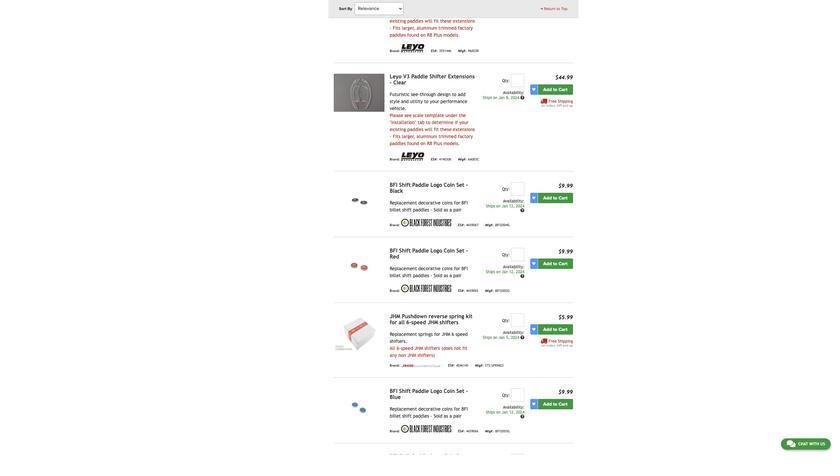 Task type: locate. For each thing, give the bounding box(es) containing it.
ships on jan 12, 2024 for bfi shift paddle logo coin set - black
[[486, 204, 524, 209]]

jhm up shifters)
[[414, 346, 423, 351]]

template
[[425, 4, 444, 10], [425, 113, 444, 118]]

es#:
[[431, 49, 438, 53], [431, 158, 438, 161], [458, 223, 465, 227], [458, 289, 465, 293], [448, 364, 455, 368], [458, 430, 465, 433]]

paddle right the v3 at the top left of page
[[411, 73, 428, 80]]

1 existing from the top
[[390, 18, 406, 24]]

es#: left 4140306
[[431, 158, 438, 161]]

jan up ibfi2002g
[[502, 270, 508, 274]]

larger,
[[402, 25, 415, 31], [402, 134, 415, 139]]

pair up es#: 4659065
[[453, 273, 462, 278]]

coins down 'bfi shift paddle logo coin set - blue'
[[442, 406, 453, 412]]

decorative down bfi shift paddle logo coin set - black
[[418, 200, 441, 206]]

2 vertical spatial decorative
[[418, 406, 441, 412]]

up
[[569, 104, 573, 107], [569, 344, 573, 347]]

ships left 8,
[[483, 95, 492, 100]]

sold down bfi shift paddle logo coin set - black
[[434, 207, 442, 213]]

and for leyo v3 paddle shifter extensions - clear
[[563, 104, 568, 107]]

12,
[[509, 204, 515, 209], [509, 270, 515, 274], [509, 410, 515, 415]]

0 vertical spatial fits
[[393, 25, 400, 31]]

2 vertical spatial replacement decorative coins for bfi billet shift paddles - sold as a pair
[[390, 406, 468, 419]]

0 vertical spatial leyo - corporate logo image
[[401, 44, 424, 52]]

add to cart
[[543, 87, 568, 92], [543, 195, 568, 201], [543, 261, 568, 267], [543, 327, 568, 332], [543, 401, 568, 407]]

availability: up 8,
[[503, 90, 524, 95]]

1 black forest industries - corporate logo image from the top
[[401, 219, 451, 227]]

1 question circle image from the top
[[520, 96, 524, 100]]

1 vertical spatial pair
[[453, 273, 462, 278]]

paddles
[[407, 18, 423, 24], [390, 32, 406, 38], [407, 127, 423, 132], [390, 141, 406, 146], [413, 207, 429, 213], [413, 273, 429, 278], [413, 413, 429, 419]]

0 vertical spatial coins
[[442, 200, 453, 206]]

1 shift from the top
[[399, 182, 411, 188]]

shifters inside jhm pushdown reverse spring kit for all 6-speed jhm shifters
[[440, 319, 458, 326]]

0 horizontal spatial 6-
[[397, 346, 401, 351]]

mfg#: left aa003c
[[458, 158, 467, 161]]

fit up the es#: 3551446
[[434, 18, 439, 24]]

speed up springs
[[411, 319, 426, 326]]

ships left 5,
[[483, 335, 492, 340]]

up for $5.99
[[569, 344, 573, 347]]

0 vertical spatial r8
[[427, 32, 432, 38]]

logo inside 'bfi shift paddle logo coin set - red'
[[431, 248, 442, 254]]

jan left 8,
[[499, 95, 505, 100]]

sold down 'bfi shift paddle logo coin set - blue'
[[434, 413, 442, 419]]

0 vertical spatial existing
[[390, 18, 406, 24]]

0 vertical spatial 12,
[[509, 204, 515, 209]]

1 decorative from the top
[[418, 200, 441, 206]]

coin inside bfi shift paddle logo coin set - black
[[444, 182, 455, 188]]

0 vertical spatial free shipping on orders $49 and up
[[542, 99, 573, 107]]

0 vertical spatial template
[[425, 4, 444, 10]]

shipping
[[558, 99, 573, 104], [558, 339, 573, 344]]

see
[[405, 4, 412, 10], [405, 113, 412, 118]]

6 brand: from the top
[[390, 430, 400, 433]]

and down $44.99
[[563, 104, 568, 107]]

4 brand: from the top
[[390, 289, 400, 293]]

2 vertical spatial a
[[450, 413, 452, 419]]

3 as from the top
[[444, 413, 448, 419]]

5 cart from the top
[[559, 401, 568, 407]]

2 if from the top
[[455, 120, 458, 125]]

0 vertical spatial set
[[456, 182, 464, 188]]

pair for bfi shift paddle logo coin set - black
[[453, 207, 462, 213]]

1 ships on jan 12, 2024 from the top
[[486, 204, 524, 209]]

will up "es#: 4140306"
[[425, 127, 432, 132]]

logo inside 'bfi shift paddle logo coin set - blue'
[[431, 388, 442, 394]]

$49 down $44.99
[[557, 104, 562, 107]]

2 vertical spatial fit
[[462, 346, 467, 351]]

bfi inside 'bfi shift paddle logo coin set - blue'
[[390, 388, 398, 394]]

2 add to wish list image from the top
[[532, 196, 536, 200]]

ships on jan 5, 2024
[[483, 335, 520, 340]]

shifters
[[440, 319, 458, 326], [424, 346, 440, 351]]

1 vertical spatial question circle image
[[520, 336, 524, 340]]

3 coins from the top
[[442, 406, 453, 412]]

2 found from the top
[[407, 141, 419, 146]]

r8 up "es#: 4140306"
[[427, 141, 432, 146]]

add to wish list image
[[532, 88, 536, 91], [532, 196, 536, 200], [532, 262, 536, 265], [532, 328, 536, 331], [532, 403, 536, 406]]

4 add from the top
[[543, 327, 552, 332]]

2 shipping from the top
[[558, 339, 573, 344]]

0 vertical spatial $9.99
[[558, 183, 573, 189]]

3 a from the top
[[450, 413, 452, 419]]

"installation"
[[390, 11, 416, 17], [390, 120, 416, 125]]

mfg#: pa003r
[[458, 49, 479, 53]]

availability: for bfi shift paddle logo coin set - blue
[[503, 405, 524, 410]]

trimmed
[[439, 25, 457, 31], [439, 134, 457, 139]]

2 pair from the top
[[453, 273, 462, 278]]

billet down black
[[390, 207, 401, 213]]

replacement decorative coins for bfi billet shift paddles - sold as a pair down bfi shift paddle logo coin set - black
[[390, 200, 468, 213]]

1 $49 from the top
[[557, 104, 562, 107]]

sold down bfi shift paddle logo coin set - red 'link'
[[434, 273, 442, 278]]

pair up es#: 4659067
[[453, 207, 462, 213]]

2024 for bfi shift paddle logo coin set - black
[[516, 204, 524, 209]]

free shipping on orders $49 and up
[[542, 99, 573, 107], [542, 339, 573, 347]]

1 12, from the top
[[509, 204, 515, 209]]

jhm right "non" at left
[[407, 353, 416, 358]]

3 logo from the top
[[431, 388, 442, 394]]

5 add from the top
[[543, 401, 552, 407]]

shift down bfi shift paddle logo coin set - red 'link'
[[402, 273, 412, 278]]

shift for blue
[[399, 388, 411, 394]]

1 found from the top
[[407, 32, 419, 38]]

the inside please see scale template under the "installation" tab to determine if your existing paddles will fit these extensions - fits larger, aluminum trimmed factory paddles found on r8 plus models.
[[459, 4, 466, 10]]

1 horizontal spatial 6-
[[406, 319, 411, 326]]

0 vertical spatial fit
[[434, 18, 439, 24]]

please inside futuristic see-through design to add style and utility to your performance vehicle. please see scale template under the "installation" tab to determine if your existing paddles will fit these extensions - fits larger, aluminum trimmed factory paddles found on r8 plus models.
[[390, 113, 403, 118]]

replacement decorative coins for bfi billet shift paddles - sold as a pair down 'bfi shift paddle logo coin set - blue'
[[390, 406, 468, 419]]

8,
[[506, 95, 510, 100]]

1 shipping from the top
[[558, 99, 573, 104]]

1 sold from the top
[[434, 207, 442, 213]]

with
[[809, 442, 819, 447]]

3 shift from the top
[[399, 388, 411, 394]]

orders for $5.99
[[546, 344, 556, 347]]

billet
[[390, 207, 401, 213], [390, 273, 401, 278], [390, 413, 401, 419]]

black forest industries - corporate logo image
[[401, 219, 451, 227], [401, 285, 451, 292], [401, 425, 451, 433]]

mfg#: left the sts-
[[475, 364, 484, 368]]

2 add to cart button from the top
[[538, 193, 573, 203]]

es#4659065 - ibfi2002g - bfi shift paddle logo coin set - red - replacement decorative coins for bfi billet shift paddles - sold as a pair - black forest industries - audi volkswagen image
[[334, 248, 384, 286]]

mfg#: left ibfi2002g
[[485, 289, 494, 293]]

1 vertical spatial ships on jan 12, 2024
[[486, 270, 524, 274]]

under inside futuristic see-through design to add style and utility to your performance vehicle. please see scale template under the "installation" tab to determine if your existing paddles will fit these extensions - fits larger, aluminum trimmed factory paddles found on r8 plus models.
[[446, 113, 458, 118]]

$9.99 for bfi shift paddle logo coin set - black
[[558, 183, 573, 189]]

replacement down red
[[390, 266, 417, 271]]

question circle image
[[520, 209, 524, 213], [520, 336, 524, 340]]

0 vertical spatial these
[[440, 18, 452, 24]]

aluminum up "es#: 4140306"
[[417, 134, 437, 139]]

3 qty: from the top
[[502, 253, 510, 257]]

coin for bfi shift paddle logo coin set - blue
[[444, 388, 455, 394]]

12, for bfi shift paddle logo coin set - black
[[509, 204, 515, 209]]

1 vertical spatial decorative
[[418, 266, 441, 271]]

0 vertical spatial ships on jan 12, 2024
[[486, 204, 524, 209]]

$5.99
[[558, 314, 573, 321]]

0 vertical spatial question circle image
[[520, 96, 524, 100]]

ships on jan 12, 2024 up ibfi2003g at right
[[486, 410, 524, 415]]

availability: for leyo v3 paddle shifter extensions - clear
[[503, 90, 524, 95]]

jhm
[[390, 313, 400, 320], [428, 319, 438, 326], [442, 332, 450, 337], [414, 346, 423, 351], [407, 353, 416, 358]]

1 vertical spatial plus
[[434, 141, 442, 146]]

set
[[456, 182, 464, 188], [456, 248, 464, 254], [456, 388, 464, 394]]

jan up ibfi2003g at right
[[502, 410, 508, 415]]

extensions
[[448, 73, 475, 80]]

1 vertical spatial extensions
[[453, 127, 475, 132]]

comments image
[[787, 440, 796, 448]]

leyo
[[390, 73, 402, 80]]

2 a from the top
[[450, 273, 452, 278]]

0 vertical spatial replacement decorative coins for bfi billet shift paddles - sold as a pair
[[390, 200, 468, 213]]

1 vertical spatial coin
[[444, 248, 455, 254]]

None number field
[[511, 74, 524, 87], [511, 182, 524, 196], [511, 248, 524, 261], [511, 314, 524, 327], [511, 388, 524, 402], [511, 454, 524, 455], [511, 74, 524, 87], [511, 182, 524, 196], [511, 248, 524, 261], [511, 314, 524, 327], [511, 388, 524, 402], [511, 454, 524, 455]]

$9.99 for bfi shift paddle logo coin set - blue
[[558, 389, 573, 395]]

6- inside replacement springs for jhm 6 speed shifters. all 6-speed jhm shifters (does not fit any non jhm shifters)
[[397, 346, 401, 351]]

paddle inside bfi shift paddle logo coin set - black
[[412, 182, 429, 188]]

paddle for bfi shift paddle logo coin set - black
[[412, 182, 429, 188]]

1 vertical spatial these
[[440, 127, 452, 132]]

- inside futuristic see-through design to add style and utility to your performance vehicle. please see scale template under the "installation" tab to determine if your existing paddles will fit these extensions - fits larger, aluminum trimmed factory paddles found on r8 plus models.
[[390, 134, 391, 139]]

bfi shift paddle logo coin set - red
[[390, 248, 468, 260]]

- inside the leyo v3 paddle shifter extensions - clear
[[390, 79, 392, 86]]

3 replacement from the top
[[390, 332, 417, 337]]

2 question circle image from the top
[[520, 336, 524, 340]]

extensions up mfg#: pa003r
[[453, 18, 475, 24]]

0 vertical spatial logo
[[431, 182, 442, 188]]

0 vertical spatial sold
[[434, 207, 442, 213]]

2 vertical spatial as
[[444, 413, 448, 419]]

aluminum inside futuristic see-through design to add style and utility to your performance vehicle. please see scale template under the "installation" tab to determine if your existing paddles will fit these extensions - fits larger, aluminum trimmed factory paddles found on r8 plus models.
[[417, 134, 437, 139]]

logo inside bfi shift paddle logo coin set - black
[[431, 182, 442, 188]]

0 vertical spatial scale
[[413, 4, 424, 10]]

for for bfi shift paddle logo coin set - blue
[[454, 406, 460, 412]]

es#: 4659065
[[458, 289, 478, 293]]

see inside please see scale template under the "installation" tab to determine if your existing paddles will fit these extensions - fits larger, aluminum trimmed factory paddles found on r8 plus models.
[[405, 4, 412, 10]]

add
[[543, 87, 552, 92], [543, 195, 552, 201], [543, 261, 552, 267], [543, 327, 552, 332], [543, 401, 552, 407]]

1 vertical spatial r8
[[427, 141, 432, 146]]

1 vertical spatial will
[[425, 127, 432, 132]]

0 vertical spatial free
[[549, 99, 557, 104]]

2 under from the top
[[446, 113, 458, 118]]

1 vertical spatial existing
[[390, 127, 406, 132]]

3 set from the top
[[456, 388, 464, 394]]

futuristic see-through design to add style and utility to your performance vehicle. please see scale template under the "installation" tab to determine if your existing paddles will fit these extensions - fits larger, aluminum trimmed factory paddles found on r8 plus models.
[[390, 92, 475, 146]]

es#: left 4659065
[[458, 289, 465, 293]]

ships up 'mfg#: ibfi2003g'
[[486, 410, 495, 415]]

0 vertical spatial trimmed
[[439, 25, 457, 31]]

1 vertical spatial factory
[[458, 134, 473, 139]]

2 plus from the top
[[434, 141, 442, 146]]

3 add from the top
[[543, 261, 552, 267]]

qty:
[[502, 78, 510, 83], [502, 187, 510, 191], [502, 253, 510, 257], [502, 318, 510, 323], [502, 393, 510, 398]]

3 add to cart button from the top
[[538, 259, 573, 269]]

1 please from the top
[[390, 4, 403, 10]]

pair up es#: 4659066
[[453, 413, 462, 419]]

shift for black
[[402, 207, 412, 213]]

larger, inside please see scale template under the "installation" tab to determine if your existing paddles will fit these extensions - fits larger, aluminum trimmed factory paddles found on r8 plus models.
[[402, 25, 415, 31]]

1 add from the top
[[543, 87, 552, 92]]

and
[[401, 99, 409, 104], [563, 104, 568, 107], [563, 344, 568, 347]]

for up es#: 4659065
[[454, 266, 460, 271]]

any
[[390, 353, 397, 358]]

shifters up 6
[[440, 319, 458, 326]]

coins
[[442, 200, 453, 206], [442, 266, 453, 271], [442, 406, 453, 412]]

shipping down $44.99
[[558, 99, 573, 104]]

2 availability: from the top
[[503, 199, 524, 204]]

mfg#: left ibfi2004g
[[485, 223, 494, 227]]

$9.99 for bfi shift paddle logo coin set - red
[[558, 249, 573, 255]]

2 vertical spatial set
[[456, 388, 464, 394]]

availability: up 5,
[[503, 330, 524, 335]]

3 availability: from the top
[[503, 265, 524, 269]]

ships up the 'mfg#: ibfi2004g'
[[486, 204, 495, 209]]

1 up from the top
[[569, 104, 573, 107]]

add to cart button for leyo v3 paddle shifter extensions - clear
[[538, 84, 573, 95]]

1 vertical spatial shifters
[[424, 346, 440, 351]]

1 vertical spatial 6-
[[397, 346, 401, 351]]

style
[[390, 99, 400, 104]]

set inside bfi shift paddle logo coin set - black
[[456, 182, 464, 188]]

4 add to cart button from the top
[[538, 324, 573, 335]]

and down futuristic
[[401, 99, 409, 104]]

12, up ibfi2002g
[[509, 270, 515, 274]]

replacement decorative coins for bfi billet shift paddles - sold as a pair
[[390, 200, 468, 213], [390, 266, 468, 278], [390, 406, 468, 419]]

2 shift from the top
[[402, 273, 412, 278]]

as for bfi shift paddle logo coin set - red
[[444, 273, 448, 278]]

1 vertical spatial determine
[[432, 120, 453, 125]]

leyo - corporate logo image
[[401, 44, 424, 52], [401, 152, 424, 161]]

shipping down $5.99
[[558, 339, 573, 344]]

1 billet from the top
[[390, 207, 401, 213]]

add
[[458, 92, 466, 97]]

2 vertical spatial question circle image
[[520, 415, 524, 419]]

shift inside 'bfi shift paddle logo coin set - red'
[[399, 248, 411, 254]]

0 vertical spatial factory
[[458, 25, 473, 31]]

1 plus from the top
[[434, 32, 442, 38]]

add to cart button for bfi shift paddle logo coin set - black
[[538, 193, 573, 203]]

2 black forest industries - corporate logo image from the top
[[401, 285, 451, 292]]

1 models. from the top
[[443, 32, 460, 38]]

1 vertical spatial a
[[450, 273, 452, 278]]

1 aluminum from the top
[[417, 25, 437, 31]]

brand: for bfi shift paddle logo coin set - black
[[390, 223, 400, 227]]

billet down blue
[[390, 413, 401, 419]]

(does
[[441, 346, 453, 351]]

leyo - corporate logo image left the es#: 3551446
[[401, 44, 424, 52]]

a down bfi shift paddle logo coin set - red 'link'
[[450, 273, 452, 278]]

springs
[[491, 364, 504, 368]]

2 $49 from the top
[[557, 344, 562, 347]]

2 determine from the top
[[432, 120, 453, 125]]

shift inside bfi shift paddle logo coin set - black
[[399, 182, 411, 188]]

1 add to wish list image from the top
[[532, 88, 536, 91]]

1 vertical spatial question circle image
[[520, 274, 524, 278]]

1 vertical spatial aluminum
[[417, 134, 437, 139]]

6-
[[406, 319, 411, 326], [397, 346, 401, 351]]

trimmed up 4140306
[[439, 134, 457, 139]]

your inside please see scale template under the "installation" tab to determine if your existing paddles will fit these extensions - fits larger, aluminum trimmed factory paddles found on r8 plus models.
[[459, 11, 469, 17]]

availability: up ibfi2003g at right
[[503, 405, 524, 410]]

availability: up ibfi2002g
[[503, 265, 524, 269]]

1 vertical spatial larger,
[[402, 134, 415, 139]]

set down es#: 4659067
[[456, 248, 464, 254]]

if inside please see scale template under the "installation" tab to determine if your existing paddles will fit these extensions - fits larger, aluminum trimmed factory paddles found on r8 plus models.
[[455, 11, 458, 17]]

coins down bfi shift paddle logo coin set - black
[[442, 200, 453, 206]]

plus inside please see scale template under the "installation" tab to determine if your existing paddles will fit these extensions - fits larger, aluminum trimmed factory paddles found on r8 plus models.
[[434, 32, 442, 38]]

pair for bfi shift paddle logo coin set - red
[[453, 273, 462, 278]]

12, up ibfi2003g at right
[[509, 410, 515, 415]]

0 vertical spatial $49
[[557, 104, 562, 107]]

fit right not
[[462, 346, 467, 351]]

these up the 3551446
[[440, 18, 452, 24]]

shift
[[402, 207, 412, 213], [402, 273, 412, 278], [402, 413, 412, 419]]

0 vertical spatial determine
[[432, 11, 453, 17]]

3 cart from the top
[[559, 261, 568, 267]]

1 vertical spatial set
[[456, 248, 464, 254]]

tab
[[418, 11, 425, 17], [418, 120, 425, 125]]

1 availability: from the top
[[503, 90, 524, 95]]

1 add to cart from the top
[[543, 87, 568, 92]]

1 vertical spatial free shipping on orders $49 and up
[[542, 339, 573, 347]]

ships up 'mfg#: ibfi2002g'
[[486, 270, 495, 274]]

1 vertical spatial fits
[[393, 134, 400, 139]]

thumbnail image image
[[334, 314, 384, 352]]

12, for bfi shift paddle logo coin set - red
[[509, 270, 515, 274]]

add to wish list image for jhm pushdown reverse spring kit for all 6-speed jhm shifters
[[532, 328, 536, 331]]

speed inside jhm pushdown reverse spring kit for all 6-speed jhm shifters
[[411, 319, 426, 326]]

2 please from the top
[[390, 113, 403, 118]]

0 vertical spatial shift
[[402, 207, 412, 213]]

coins for bfi shift paddle logo coin set - red
[[442, 266, 453, 271]]

paddle right red
[[412, 248, 429, 254]]

jan up ibfi2004g
[[502, 204, 508, 209]]

clear
[[393, 79, 406, 86]]

leyo - corporate logo image for es#: 4140306
[[401, 152, 424, 161]]

extensions
[[453, 18, 475, 24], [453, 127, 475, 132]]

replacement
[[390, 200, 417, 206], [390, 266, 417, 271], [390, 332, 417, 337], [390, 406, 417, 412]]

plus up the es#: 3551446
[[434, 32, 442, 38]]

found
[[407, 32, 419, 38], [407, 141, 419, 146]]

- inside please see scale template under the "installation" tab to determine if your existing paddles will fit these extensions - fits larger, aluminum trimmed factory paddles found on r8 plus models.
[[390, 25, 391, 31]]

for up es#: 4659067
[[454, 200, 460, 206]]

1 vertical spatial shift
[[402, 273, 412, 278]]

0 vertical spatial "installation"
[[390, 11, 416, 17]]

1 vertical spatial replacement decorative coins for bfi billet shift paddles - sold as a pair
[[390, 266, 468, 278]]

as down bfi shift paddle logo coin set - blue link
[[444, 413, 448, 419]]

1 vertical spatial fit
[[434, 127, 439, 132]]

2 set from the top
[[456, 248, 464, 254]]

aluminum up the es#: 3551446
[[417, 25, 437, 31]]

paddle right black
[[412, 182, 429, 188]]

1 vertical spatial found
[[407, 141, 419, 146]]

replacement down black
[[390, 200, 417, 206]]

2 vertical spatial ships on jan 12, 2024
[[486, 410, 524, 415]]

0 vertical spatial extensions
[[453, 18, 475, 24]]

aluminum inside please see scale template under the "installation" tab to determine if your existing paddles will fit these extensions - fits larger, aluminum trimmed factory paddles found on r8 plus models.
[[417, 25, 437, 31]]

shift for red
[[402, 273, 412, 278]]

these inside please see scale template under the "installation" tab to determine if your existing paddles will fit these extensions - fits larger, aluminum trimmed factory paddles found on r8 plus models.
[[440, 18, 452, 24]]

es#: for jhm pushdown reverse spring kit for all 6-speed jhm shifters
[[448, 364, 455, 368]]

1 vertical spatial $49
[[557, 344, 562, 347]]

up down $5.99
[[569, 344, 573, 347]]

for left all
[[390, 319, 397, 326]]

brand: for bfi shift paddle logo coin set - red
[[390, 289, 400, 293]]

1 vertical spatial free
[[549, 339, 557, 344]]

set down mfg#: aa003c on the right of page
[[456, 182, 464, 188]]

qty: for leyo v3 paddle shifter extensions - clear
[[502, 78, 510, 83]]

-
[[390, 25, 391, 31], [390, 79, 392, 86], [390, 134, 391, 139], [466, 182, 468, 188], [431, 207, 432, 213], [466, 248, 468, 254], [431, 273, 432, 278], [466, 388, 468, 394], [431, 413, 432, 419]]

mfg#: for jhm pushdown reverse spring kit for all 6-speed jhm shifters
[[475, 364, 484, 368]]

add for jhm pushdown reverse spring kit for all 6-speed jhm shifters
[[543, 327, 552, 332]]

5 add to cart button from the top
[[538, 399, 573, 409]]

0 vertical spatial will
[[425, 18, 432, 24]]

2 r8 from the top
[[427, 141, 432, 146]]

es#: left 4659066
[[458, 430, 465, 433]]

2 orders from the top
[[546, 344, 556, 347]]

qty: for bfi shift paddle logo coin set - blue
[[502, 393, 510, 398]]

1 vertical spatial trimmed
[[439, 134, 457, 139]]

1 vertical spatial logo
[[431, 248, 442, 254]]

add for bfi shift paddle logo coin set - blue
[[543, 401, 552, 407]]

2 tab from the top
[[418, 120, 425, 125]]

1 vertical spatial tab
[[418, 120, 425, 125]]

0 vertical spatial plus
[[434, 32, 442, 38]]

1 the from the top
[[459, 4, 466, 10]]

4 replacement from the top
[[390, 406, 417, 412]]

models. up the 3551446
[[443, 32, 460, 38]]

0 vertical spatial speed
[[411, 319, 426, 326]]

pair
[[453, 207, 462, 213], [453, 273, 462, 278], [453, 413, 462, 419]]

2024
[[511, 95, 519, 100], [516, 204, 524, 209], [516, 270, 524, 274], [511, 335, 519, 340], [516, 410, 524, 415]]

add to cart for bfi shift paddle logo coin set - black
[[543, 195, 568, 201]]

3 pair from the top
[[453, 413, 462, 419]]

mfg#: for bfi shift paddle logo coin set - red
[[485, 289, 494, 293]]

mfg#: sts-springs
[[475, 364, 504, 368]]

paddle for bfi shift paddle logo coin set - red
[[412, 248, 429, 254]]

free shipping on orders $49 and up down $44.99
[[542, 99, 573, 107]]

shift down black
[[402, 207, 412, 213]]

1 qty: from the top
[[502, 78, 510, 83]]

3 $9.99 from the top
[[558, 389, 573, 395]]

paddle down jh motorsports  - corporate logo
[[412, 388, 429, 394]]

leyo v3 paddle shifter extensions - clear
[[390, 73, 475, 86]]

the
[[459, 4, 466, 10], [459, 113, 466, 118]]

as for bfi shift paddle logo coin set - blue
[[444, 413, 448, 419]]

and for jhm pushdown reverse spring kit for all 6-speed jhm shifters
[[563, 344, 568, 347]]

factory inside futuristic see-through design to add style and utility to your performance vehicle. please see scale template under the "installation" tab to determine if your existing paddles will fit these extensions - fits larger, aluminum trimmed factory paddles found on r8 plus models.
[[458, 134, 473, 139]]

2 as from the top
[[444, 273, 448, 278]]

0 vertical spatial aluminum
[[417, 25, 437, 31]]

0 vertical spatial coin
[[444, 182, 455, 188]]

to
[[557, 6, 560, 11], [426, 11, 430, 17], [553, 87, 557, 92], [452, 92, 456, 97], [424, 99, 429, 104], [426, 120, 430, 125], [553, 195, 557, 201], [553, 261, 557, 267], [553, 327, 557, 332], [553, 401, 557, 407]]

2 12, from the top
[[509, 270, 515, 274]]

replacement decorative coins for bfi billet shift paddles - sold as a pair down bfi shift paddle logo coin set - red 'link'
[[390, 266, 468, 278]]

ships on jan 12, 2024 for bfi shift paddle logo coin set - blue
[[486, 410, 524, 415]]

es#: for bfi shift paddle logo coin set - black
[[458, 223, 465, 227]]

coin inside 'bfi shift paddle logo coin set - blue'
[[444, 388, 455, 394]]

es#: left 4659067
[[458, 223, 465, 227]]

billet for black
[[390, 207, 401, 213]]

decorative for red
[[418, 266, 441, 271]]

for right springs
[[434, 332, 440, 337]]

paddle inside the leyo v3 paddle shifter extensions - clear
[[411, 73, 428, 80]]

and inside futuristic see-through design to add style and utility to your performance vehicle. please see scale template under the "installation" tab to determine if your existing paddles will fit these extensions - fits larger, aluminum trimmed factory paddles found on r8 plus models.
[[401, 99, 409, 104]]

1 vertical spatial black forest industries - corporate logo image
[[401, 285, 451, 292]]

speed up "non" at left
[[401, 346, 413, 351]]

4 cart from the top
[[559, 327, 568, 332]]

ships on jan 12, 2024 up ibfi2002g
[[486, 270, 524, 274]]

under
[[446, 4, 458, 10], [446, 113, 458, 118]]

factory up mfg#: pa003r
[[458, 25, 473, 31]]

0 vertical spatial your
[[459, 11, 469, 17]]

0 vertical spatial orders
[[546, 104, 556, 107]]

2 fits from the top
[[393, 134, 400, 139]]

will inside futuristic see-through design to add style and utility to your performance vehicle. please see scale template under the "installation" tab to determine if your existing paddles will fit these extensions - fits larger, aluminum trimmed factory paddles found on r8 plus models.
[[425, 127, 432, 132]]

0 vertical spatial the
[[459, 4, 466, 10]]

fits inside please see scale template under the "installation" tab to determine if your existing paddles will fit these extensions - fits larger, aluminum trimmed factory paddles found on r8 plus models.
[[393, 25, 400, 31]]

shift for red
[[399, 248, 411, 254]]

2 factory from the top
[[458, 134, 473, 139]]

fit inside replacement springs for jhm 6 speed shifters. all 6-speed jhm shifters (does not fit any non jhm shifters)
[[462, 346, 467, 351]]

2 vertical spatial 12,
[[509, 410, 515, 415]]

2 "installation" from the top
[[390, 120, 416, 125]]

add to cart for leyo v3 paddle shifter extensions - clear
[[543, 87, 568, 92]]

1 vertical spatial sold
[[434, 273, 442, 278]]

as down 'bfi shift paddle logo coin set - red'
[[444, 273, 448, 278]]

es#4659067 - ibfi2004g - bfi shift paddle logo coin set - black - replacement decorative coins for bfi billet shift paddles - sold as a pair - black forest industries - audi volkswagen image
[[334, 182, 384, 220]]

brand:
[[390, 49, 400, 53], [390, 158, 400, 161], [390, 223, 400, 227], [390, 289, 400, 293], [390, 364, 400, 368], [390, 430, 400, 433]]

0 vertical spatial if
[[455, 11, 458, 17]]

- inside 'bfi shift paddle logo coin set - blue'
[[466, 388, 468, 394]]

paddle inside 'bfi shift paddle logo coin set - blue'
[[412, 388, 429, 394]]

trimmed up the 3551446
[[439, 25, 457, 31]]

1 replacement from the top
[[390, 200, 417, 206]]

leyo v3 paddle shifter extensions - clear link
[[390, 73, 475, 86]]

1 vertical spatial if
[[455, 120, 458, 125]]

1 coin from the top
[[444, 182, 455, 188]]

availability: up ibfi2004g
[[503, 199, 524, 204]]

paddle for leyo v3 paddle shifter extensions - clear
[[411, 73, 428, 80]]

0 vertical spatial please
[[390, 4, 403, 10]]

sold for bfi shift paddle logo coin set - blue
[[434, 413, 442, 419]]

reverse
[[429, 313, 448, 320]]

jhm pushdown reverse spring kit for all 6-speed jhm shifters
[[390, 313, 473, 326]]

1 vertical spatial orders
[[546, 344, 556, 347]]

shift down 'bfi shift paddle logo coin set - blue'
[[402, 413, 412, 419]]

speed
[[411, 319, 426, 326], [456, 332, 468, 337], [401, 346, 413, 351]]

1 set from the top
[[456, 182, 464, 188]]

as down "bfi shift paddle logo coin set - black" link
[[444, 207, 448, 213]]

a down 'bfi shift paddle logo coin set - blue'
[[450, 413, 452, 419]]

3 black forest industries - corporate logo image from the top
[[401, 425, 451, 433]]

2 leyo - corporate logo image from the top
[[401, 152, 424, 161]]

0 vertical spatial tab
[[418, 11, 425, 17]]

12, for bfi shift paddle logo coin set - blue
[[509, 410, 515, 415]]

replacement down blue
[[390, 406, 417, 412]]

shifters up shifters)
[[424, 346, 440, 351]]

caret up image
[[541, 7, 543, 11]]

2 existing from the top
[[390, 127, 406, 132]]

shift inside 'bfi shift paddle logo coin set - blue'
[[399, 388, 411, 394]]

add to cart button for bfi shift paddle logo coin set - blue
[[538, 399, 573, 409]]

2 extensions from the top
[[453, 127, 475, 132]]

1 will from the top
[[425, 18, 432, 24]]

1 vertical spatial as
[[444, 273, 448, 278]]

2 $9.99 from the top
[[558, 249, 573, 255]]

question circle image for $5.99
[[520, 336, 524, 340]]

2 add to cart from the top
[[543, 195, 568, 201]]

1 orders from the top
[[546, 104, 556, 107]]

leyo - corporate logo image left "es#: 4140306"
[[401, 152, 424, 161]]

2024 for bfi shift paddle logo coin set - red
[[516, 270, 524, 274]]

billet down red
[[390, 273, 401, 278]]

mfg#:
[[458, 49, 467, 53], [458, 158, 467, 161], [485, 223, 494, 227], [485, 289, 494, 293], [475, 364, 484, 368], [485, 430, 494, 433]]

shipping for $44.99
[[558, 99, 573, 104]]

2 vertical spatial $9.99
[[558, 389, 573, 395]]

2 coins from the top
[[442, 266, 453, 271]]

models. up 4140306
[[443, 141, 460, 146]]

0 vertical spatial black forest industries - corporate logo image
[[401, 219, 451, 227]]

add for leyo v3 paddle shifter extensions - clear
[[543, 87, 552, 92]]

ships on jan 12, 2024 up ibfi2004g
[[486, 204, 524, 209]]

3 add to wish list image from the top
[[532, 262, 536, 265]]

1 free shipping on orders $49 and up from the top
[[542, 99, 573, 107]]

coins for bfi shift paddle logo coin set - black
[[442, 200, 453, 206]]

1 vertical spatial models.
[[443, 141, 460, 146]]

2 shift from the top
[[399, 248, 411, 254]]

logo for bfi shift paddle logo coin set - blue
[[431, 388, 442, 394]]

tab inside futuristic see-through design to add style and utility to your performance vehicle. please see scale template under the "installation" tab to determine if your existing paddles will fit these extensions - fits larger, aluminum trimmed factory paddles found on r8 plus models.
[[418, 120, 425, 125]]

fit
[[434, 18, 439, 24], [434, 127, 439, 132], [462, 346, 467, 351]]

- inside bfi shift paddle logo coin set - black
[[466, 182, 468, 188]]

jhm left 6
[[442, 332, 450, 337]]

coins down bfi shift paddle logo coin set - red 'link'
[[442, 266, 453, 271]]

2 vertical spatial shift
[[402, 413, 412, 419]]

set for bfi shift paddle logo coin set - blue
[[456, 388, 464, 394]]

1 vertical spatial the
[[459, 113, 466, 118]]

free
[[549, 99, 557, 104], [549, 339, 557, 344]]

1 vertical spatial speed
[[456, 332, 468, 337]]

set for bfi shift paddle logo coin set - red
[[456, 248, 464, 254]]

availability:
[[503, 90, 524, 95], [503, 199, 524, 204], [503, 265, 524, 269], [503, 330, 524, 335], [503, 405, 524, 410]]

1 vertical spatial scale
[[413, 113, 424, 118]]

0 vertical spatial as
[[444, 207, 448, 213]]

2 sold from the top
[[434, 273, 442, 278]]

4 qty: from the top
[[502, 318, 510, 323]]

1 question circle image from the top
[[520, 209, 524, 213]]

scale inside futuristic see-through design to add style and utility to your performance vehicle. please see scale template under the "installation" tab to determine if your existing paddles will fit these extensions - fits larger, aluminum trimmed factory paddles found on r8 plus models.
[[413, 113, 424, 118]]

jan left 5,
[[499, 335, 505, 340]]

2 vertical spatial billet
[[390, 413, 401, 419]]

set inside 'bfi shift paddle logo coin set - blue'
[[456, 388, 464, 394]]

mfg#: left ibfi2003g at right
[[485, 430, 494, 433]]

plus
[[434, 32, 442, 38], [434, 141, 442, 146]]

paddle inside 'bfi shift paddle logo coin set - red'
[[412, 248, 429, 254]]

0 vertical spatial found
[[407, 32, 419, 38]]

question circle image
[[520, 96, 524, 100], [520, 274, 524, 278], [520, 415, 524, 419]]

1 vertical spatial leyo - corporate logo image
[[401, 152, 424, 161]]

jhm left pushdown
[[390, 313, 400, 320]]

3 12, from the top
[[509, 410, 515, 415]]

1 vertical spatial up
[[569, 344, 573, 347]]

bfi shift paddle logo coin set - red link
[[390, 248, 468, 260]]

2 vertical spatial pair
[[453, 413, 462, 419]]

4659065
[[466, 289, 478, 293]]

1 scale from the top
[[413, 4, 424, 10]]

ships on jan 8, 2024
[[483, 95, 520, 100]]

3 coin from the top
[[444, 388, 455, 394]]

for
[[454, 200, 460, 206], [454, 266, 460, 271], [390, 319, 397, 326], [434, 332, 440, 337], [454, 406, 460, 412]]

the inside futuristic see-through design to add style and utility to your performance vehicle. please see scale template under the "installation" tab to determine if your existing paddles will fit these extensions - fits larger, aluminum trimmed factory paddles found on r8 plus models.
[[459, 113, 466, 118]]

see inside futuristic see-through design to add style and utility to your performance vehicle. please see scale template under the "installation" tab to determine if your existing paddles will fit these extensions - fits larger, aluminum trimmed factory paddles found on r8 plus models.
[[405, 113, 412, 118]]

fit up "es#: 4140306"
[[434, 127, 439, 132]]

1 logo from the top
[[431, 182, 442, 188]]

$49
[[557, 104, 562, 107], [557, 344, 562, 347]]

add for bfi shift paddle logo coin set - black
[[543, 195, 552, 201]]

please inside please see scale template under the "installation" tab to determine if your existing paddles will fit these extensions - fits larger, aluminum trimmed factory paddles found on r8 plus models.
[[390, 4, 403, 10]]

please
[[390, 4, 403, 10], [390, 113, 403, 118]]

5 brand: from the top
[[390, 364, 400, 368]]

5 add to cart from the top
[[543, 401, 568, 407]]

set inside 'bfi shift paddle logo coin set - red'
[[456, 248, 464, 254]]

existing inside futuristic see-through design to add style and utility to your performance vehicle. please see scale template under the "installation" tab to determine if your existing paddles will fit these extensions - fits larger, aluminum trimmed factory paddles found on r8 plus models.
[[390, 127, 406, 132]]

3 brand: from the top
[[390, 223, 400, 227]]

2024 for leyo v3 paddle shifter extensions - clear
[[511, 95, 519, 100]]

1 under from the top
[[446, 4, 458, 10]]

for for bfi shift paddle logo coin set - red
[[454, 266, 460, 271]]

1 these from the top
[[440, 18, 452, 24]]

2 trimmed from the top
[[439, 134, 457, 139]]

1 vertical spatial template
[[425, 113, 444, 118]]

ibfi2002g
[[495, 289, 510, 293]]

0 vertical spatial decorative
[[418, 200, 441, 206]]

add to wish list image for bfi shift paddle logo coin set - red
[[532, 262, 536, 265]]

coin inside 'bfi shift paddle logo coin set - red'
[[444, 248, 455, 254]]

0 vertical spatial 6-
[[406, 319, 411, 326]]



Task type: vqa. For each thing, say whether or not it's contained in the screenshot.


Task type: describe. For each thing, give the bounding box(es) containing it.
r8 inside futuristic see-through design to add style and utility to your performance vehicle. please see scale template under the "installation" tab to determine if your existing paddles will fit these extensions - fits larger, aluminum trimmed factory paddles found on r8 plus models.
[[427, 141, 432, 146]]

black
[[390, 188, 403, 194]]

trimmed inside please see scale template under the "installation" tab to determine if your existing paddles will fit these extensions - fits larger, aluminum trimmed factory paddles found on r8 plus models.
[[439, 25, 457, 31]]

fit inside please see scale template under the "installation" tab to determine if your existing paddles will fit these extensions - fits larger, aluminum trimmed factory paddles found on r8 plus models.
[[434, 18, 439, 24]]

scale inside please see scale template under the "installation" tab to determine if your existing paddles will fit these extensions - fits larger, aluminum trimmed factory paddles found on r8 plus models.
[[413, 4, 424, 10]]

shifters.
[[390, 339, 407, 344]]

not
[[454, 346, 461, 351]]

availability: for bfi shift paddle logo coin set - red
[[503, 265, 524, 269]]

qty: for bfi shift paddle logo coin set - black
[[502, 187, 510, 191]]

mfg#: ibfi2002g
[[485, 289, 510, 293]]

design
[[437, 92, 451, 97]]

leyo - corporate logo image for es#: 3551446
[[401, 44, 424, 52]]

2024 for jhm pushdown reverse spring kit for all 6-speed jhm shifters
[[511, 335, 519, 340]]

billet for red
[[390, 273, 401, 278]]

ibfi2003g
[[495, 430, 510, 433]]

"installation" inside futuristic see-through design to add style and utility to your performance vehicle. please see scale template under the "installation" tab to determine if your existing paddles will fit these extensions - fits larger, aluminum trimmed factory paddles found on r8 plus models.
[[390, 120, 416, 125]]

es#4659066 - ibfi2003g - bfi shift paddle logo coin set - blue - replacement decorative coins for bfi billet shift paddles - sold as a pair - black forest industries - audi volkswagen image
[[334, 388, 384, 426]]

es#: for bfi shift paddle logo coin set - red
[[458, 289, 465, 293]]

qty: for bfi shift paddle logo coin set - red
[[502, 253, 510, 257]]

- inside 'bfi shift paddle logo coin set - red'
[[466, 248, 468, 254]]

see-
[[411, 92, 420, 97]]

template inside please see scale template under the "installation" tab to determine if your existing paddles will fit these extensions - fits larger, aluminum trimmed factory paddles found on r8 plus models.
[[425, 4, 444, 10]]

question circle image for bfi shift paddle logo coin set - red
[[520, 274, 524, 278]]

trimmed inside futuristic see-through design to add style and utility to your performance vehicle. please see scale template under the "installation" tab to determine if your existing paddles will fit these extensions - fits larger, aluminum trimmed factory paddles found on r8 plus models.
[[439, 134, 457, 139]]

4046145
[[456, 364, 468, 368]]

jan for bfi shift paddle logo coin set - black
[[502, 204, 508, 209]]

under inside please see scale template under the "installation" tab to determine if your existing paddles will fit these extensions - fits larger, aluminum trimmed factory paddles found on r8 plus models.
[[446, 4, 458, 10]]

es#: 4046145
[[448, 364, 468, 368]]

for for bfi shift paddle logo coin set - black
[[454, 200, 460, 206]]

availability: for jhm pushdown reverse spring kit for all 6-speed jhm shifters
[[503, 330, 524, 335]]

all
[[390, 346, 395, 351]]

1 vertical spatial your
[[430, 99, 439, 104]]

4659066
[[466, 430, 478, 433]]

replacement decorative coins for bfi billet shift paddles - sold as a pair for red
[[390, 266, 468, 278]]

availability: for bfi shift paddle logo coin set - black
[[503, 199, 524, 204]]

1 brand: from the top
[[390, 49, 400, 53]]

found inside futuristic see-through design to add style and utility to your performance vehicle. please see scale template under the "installation" tab to determine if your existing paddles will fit these extensions - fits larger, aluminum trimmed factory paddles found on r8 plus models.
[[407, 141, 419, 146]]

jhm up springs
[[428, 319, 438, 326]]

models. inside please see scale template under the "installation" tab to determine if your existing paddles will fit these extensions - fits larger, aluminum trimmed factory paddles found on r8 plus models.
[[443, 32, 460, 38]]

extensions inside please see scale template under the "installation" tab to determine if your existing paddles will fit these extensions - fits larger, aluminum trimmed factory paddles found on r8 plus models.
[[453, 18, 475, 24]]

free for $44.99
[[549, 99, 557, 104]]

return
[[544, 6, 556, 11]]

4140306
[[439, 158, 451, 161]]

es#: 4659067
[[458, 223, 478, 227]]

bfi inside bfi shift paddle logo coin set - black
[[390, 182, 398, 188]]

sts-
[[485, 364, 491, 368]]

spring
[[449, 313, 464, 320]]

fits inside futuristic see-through design to add style and utility to your performance vehicle. please see scale template under the "installation" tab to determine if your existing paddles will fit these extensions - fits larger, aluminum trimmed factory paddles found on r8 plus models.
[[393, 134, 400, 139]]

models. inside futuristic see-through design to add style and utility to your performance vehicle. please see scale template under the "installation" tab to determine if your existing paddles will fit these extensions - fits larger, aluminum trimmed factory paddles found on r8 plus models.
[[443, 141, 460, 146]]

ships for leyo v3 paddle shifter extensions - clear
[[483, 95, 492, 100]]

us
[[820, 442, 825, 447]]

question circle image for bfi shift paddle logo coin set - blue
[[520, 415, 524, 419]]

ships for jhm pushdown reverse spring kit for all 6-speed jhm shifters
[[483, 335, 492, 340]]

qty: for jhm pushdown reverse spring kit for all 6-speed jhm shifters
[[502, 318, 510, 323]]

es#4140306 - aa003c - leyo v3 paddle shifter extensions - clear - futuristic see-through design to add style and utility to your performance vehicle. - leyo - audi image
[[334, 74, 384, 112]]

mfg#: for bfi shift paddle logo coin set - blue
[[485, 430, 494, 433]]

v3
[[403, 73, 410, 80]]

all
[[399, 319, 405, 326]]

mfg#: aa003c
[[458, 158, 479, 161]]

es#: for leyo v3 paddle shifter extensions - clear
[[431, 158, 438, 161]]

sort by
[[339, 6, 352, 11]]

brand: for leyo v3 paddle shifter extensions - clear
[[390, 158, 400, 161]]

top
[[561, 6, 568, 11]]

replacement springs for jhm 6 speed shifters. all 6-speed jhm shifters (does not fit any non jhm shifters)
[[390, 332, 468, 358]]

shifters inside replacement springs for jhm 6 speed shifters. all 6-speed jhm shifters (does not fit any non jhm shifters)
[[424, 346, 440, 351]]

bfi shift paddle logo coin set - black link
[[390, 182, 468, 194]]

ships for bfi shift paddle logo coin set - blue
[[486, 410, 495, 415]]

jhm pushdown reverse spring kit for all 6-speed jhm shifters link
[[390, 313, 473, 326]]

for inside jhm pushdown reverse spring kit for all 6-speed jhm shifters
[[390, 319, 397, 326]]

pa003r
[[468, 49, 479, 53]]

logo for bfi shift paddle logo coin set - black
[[431, 182, 442, 188]]

on inside please see scale template under the "installation" tab to determine if your existing paddles will fit these extensions - fits larger, aluminum trimmed factory paddles found on r8 plus models.
[[421, 32, 426, 38]]

add to cart button for bfi shift paddle logo coin set - red
[[538, 259, 573, 269]]

non
[[398, 353, 406, 358]]

cart for bfi shift paddle logo coin set - red
[[559, 261, 568, 267]]

paddle for bfi shift paddle logo coin set - blue
[[412, 388, 429, 394]]

6
[[452, 332, 454, 337]]

decorative for black
[[418, 200, 441, 206]]

plus inside futuristic see-through design to add style and utility to your performance vehicle. please see scale template under the "installation" tab to determine if your existing paddles will fit these extensions - fits larger, aluminum trimmed factory paddles found on r8 plus models.
[[434, 141, 442, 146]]

$49 for $5.99
[[557, 344, 562, 347]]

2 vertical spatial your
[[459, 120, 469, 125]]

shifter
[[429, 73, 446, 80]]

add to cart button for jhm pushdown reverse spring kit for all 6-speed jhm shifters
[[538, 324, 573, 335]]

fit inside futuristic see-through design to add style and utility to your performance vehicle. please see scale template under the "installation" tab to determine if your existing paddles will fit these extensions - fits larger, aluminum trimmed factory paddles found on r8 plus models.
[[434, 127, 439, 132]]

red
[[390, 254, 399, 260]]

determine inside futuristic see-through design to add style and utility to your performance vehicle. please see scale template under the "installation" tab to determine if your existing paddles will fit these extensions - fits larger, aluminum trimmed factory paddles found on r8 plus models.
[[432, 120, 453, 125]]

coins for bfi shift paddle logo coin set - blue
[[442, 406, 453, 412]]

up for $44.99
[[569, 104, 573, 107]]

a for bfi shift paddle logo coin set - black
[[450, 207, 452, 213]]

pair for bfi shift paddle logo coin set - blue
[[453, 413, 462, 419]]

blue
[[390, 394, 401, 400]]

bfi inside 'bfi shift paddle logo coin set - red'
[[390, 248, 398, 254]]

add to wish list image for bfi shift paddle logo coin set - blue
[[532, 403, 536, 406]]

6- inside jhm pushdown reverse spring kit for all 6-speed jhm shifters
[[406, 319, 411, 326]]

tab inside please see scale template under the "installation" tab to determine if your existing paddles will fit these extensions - fits larger, aluminum trimmed factory paddles found on r8 plus models.
[[418, 11, 425, 17]]

kit
[[466, 313, 473, 320]]

es#: 4659066
[[458, 430, 478, 433]]

4659067
[[466, 223, 478, 227]]

a for bfi shift paddle logo coin set - blue
[[450, 413, 452, 419]]

brand: for jhm pushdown reverse spring kit for all 6-speed jhm shifters
[[390, 364, 400, 368]]

2 vertical spatial speed
[[401, 346, 413, 351]]

for inside replacement springs for jhm 6 speed shifters. all 6-speed jhm shifters (does not fit any non jhm shifters)
[[434, 332, 440, 337]]

replacement for bfi shift paddle logo coin set - red
[[390, 266, 417, 271]]

chat
[[798, 442, 808, 447]]

existing inside please see scale template under the "installation" tab to determine if your existing paddles will fit these extensions - fits larger, aluminum trimmed factory paddles found on r8 plus models.
[[390, 18, 406, 24]]

to inside please see scale template under the "installation" tab to determine if your existing paddles will fit these extensions - fits larger, aluminum trimmed factory paddles found on r8 plus models.
[[426, 11, 430, 17]]

by
[[348, 6, 352, 11]]

mfg#: ibfi2003g
[[485, 430, 510, 433]]

es#: for bfi shift paddle logo coin set - blue
[[458, 430, 465, 433]]

jan for leyo v3 paddle shifter extensions - clear
[[499, 95, 505, 100]]

sort
[[339, 6, 347, 11]]

shifters)
[[417, 353, 435, 358]]

factory inside please see scale template under the "installation" tab to determine if your existing paddles will fit these extensions - fits larger, aluminum trimmed factory paddles found on r8 plus models.
[[458, 25, 473, 31]]

found inside please see scale template under the "installation" tab to determine if your existing paddles will fit these extensions - fits larger, aluminum trimmed factory paddles found on r8 plus models.
[[407, 32, 419, 38]]

question circle image for leyo v3 paddle shifter extensions - clear
[[520, 96, 524, 100]]

2024 for bfi shift paddle logo coin set - blue
[[516, 410, 524, 415]]

coin for bfi shift paddle logo coin set - red
[[444, 248, 455, 254]]

ibfi2004g
[[495, 223, 510, 227]]

cart for jhm pushdown reverse spring kit for all 6-speed jhm shifters
[[559, 327, 568, 332]]

mfg#: for leyo v3 paddle shifter extensions - clear
[[458, 158, 467, 161]]

please see scale template under the "installation" tab to determine if your existing paddles will fit these extensions - fits larger, aluminum trimmed factory paddles found on r8 plus models.
[[390, 4, 475, 38]]

billet for blue
[[390, 413, 401, 419]]

add to cart for jhm pushdown reverse spring kit for all 6-speed jhm shifters
[[543, 327, 568, 332]]

cart for bfi shift paddle logo coin set - black
[[559, 195, 568, 201]]

add to cart for bfi shift paddle logo coin set - blue
[[543, 401, 568, 407]]

jan for bfi shift paddle logo coin set - red
[[502, 270, 508, 274]]

bfi shift paddle logo coin set - blue
[[390, 388, 468, 400]]

aa003c
[[468, 158, 479, 161]]

free for $5.99
[[549, 339, 557, 344]]

utility
[[410, 99, 423, 104]]

add to wish list image for bfi shift paddle logo coin set - black
[[532, 196, 536, 200]]

pushdown
[[402, 313, 427, 320]]

bfi shift paddle logo coin set - black
[[390, 182, 468, 194]]

5,
[[506, 335, 510, 340]]

extensions inside futuristic see-through design to add style and utility to your performance vehicle. please see scale template under the "installation" tab to determine if your existing paddles will fit these extensions - fits larger, aluminum trimmed factory paddles found on r8 plus models.
[[453, 127, 475, 132]]

replacement decorative coins for bfi billet shift paddles - sold as a pair for black
[[390, 200, 468, 213]]

replacement for bfi shift paddle logo coin set - black
[[390, 200, 417, 206]]

shipping for $5.99
[[558, 339, 573, 344]]

sold for bfi shift paddle logo coin set - black
[[434, 207, 442, 213]]

"installation" inside please see scale template under the "installation" tab to determine if your existing paddles will fit these extensions - fits larger, aluminum trimmed factory paddles found on r8 plus models.
[[390, 11, 416, 17]]

replacement inside replacement springs for jhm 6 speed shifters. all 6-speed jhm shifters (does not fit any non jhm shifters)
[[390, 332, 417, 337]]

logo for bfi shift paddle logo coin set - red
[[431, 248, 442, 254]]

shift for blue
[[402, 413, 412, 419]]

larger, inside futuristic see-through design to add style and utility to your performance vehicle. please see scale template under the "installation" tab to determine if your existing paddles will fit these extensions - fits larger, aluminum trimmed factory paddles found on r8 plus models.
[[402, 134, 415, 139]]

es#: 4140306
[[431, 158, 451, 161]]

if inside futuristic see-through design to add style and utility to your performance vehicle. please see scale template under the "installation" tab to determine if your existing paddles will fit these extensions - fits larger, aluminum trimmed factory paddles found on r8 plus models.
[[455, 120, 458, 125]]

springs
[[418, 332, 433, 337]]

$44.99
[[555, 74, 573, 81]]

coin for bfi shift paddle logo coin set - black
[[444, 182, 455, 188]]

decorative for blue
[[418, 406, 441, 412]]

sold for bfi shift paddle logo coin set - red
[[434, 273, 442, 278]]

performance
[[441, 99, 467, 104]]

3551446
[[439, 49, 451, 53]]

es#: 3551446
[[431, 49, 451, 53]]

ships on jan 12, 2024 for bfi shift paddle logo coin set - red
[[486, 270, 524, 274]]

cart for leyo v3 paddle shifter extensions - clear
[[559, 87, 568, 92]]

return to top link
[[541, 6, 568, 12]]

r8 inside please see scale template under the "installation" tab to determine if your existing paddles will fit these extensions - fits larger, aluminum trimmed factory paddles found on r8 plus models.
[[427, 32, 432, 38]]

futuristic
[[390, 92, 410, 97]]

orders for $44.99
[[546, 104, 556, 107]]

determine inside please see scale template under the "installation" tab to determine if your existing paddles will fit these extensions - fits larger, aluminum trimmed factory paddles found on r8 plus models.
[[432, 11, 453, 17]]

jan for jhm pushdown reverse spring kit for all 6-speed jhm shifters
[[499, 335, 505, 340]]

shift for black
[[399, 182, 411, 188]]

vehicle.
[[390, 106, 406, 111]]

es#: left the 3551446
[[431, 49, 438, 53]]

black forest industries - corporate logo image for blue
[[401, 425, 451, 433]]

on inside futuristic see-through design to add style and utility to your performance vehicle. please see scale template under the "installation" tab to determine if your existing paddles will fit these extensions - fits larger, aluminum trimmed factory paddles found on r8 plus models.
[[421, 141, 426, 146]]

chat with us
[[798, 442, 825, 447]]

cart for bfi shift paddle logo coin set - blue
[[559, 401, 568, 407]]

mfg#: ibfi2004g
[[485, 223, 510, 227]]

these inside futuristic see-through design to add style and utility to your performance vehicle. please see scale template under the "installation" tab to determine if your existing paddles will fit these extensions - fits larger, aluminum trimmed factory paddles found on r8 plus models.
[[440, 127, 452, 132]]

black forest industries - corporate logo image for black
[[401, 219, 451, 227]]

ships for bfi shift paddle logo coin set - red
[[486, 270, 495, 274]]

a for bfi shift paddle logo coin set - red
[[450, 273, 452, 278]]

mfg#: left pa003r
[[458, 49, 467, 53]]

chat with us link
[[781, 439, 831, 450]]

bfi shift paddle logo coin set - blue link
[[390, 388, 468, 400]]

as for bfi shift paddle logo coin set - black
[[444, 207, 448, 213]]

jh motorsports  - corporate logo image
[[401, 364, 441, 367]]

through
[[420, 92, 436, 97]]

es#3551446 - pa003r - leyo v3 billet paddle shifter extensions - red - high performance billet 6061 t6 aluminum paddle extensions - leyo - audi image
[[334, 0, 384, 10]]

template inside futuristic see-through design to add style and utility to your performance vehicle. please see scale template under the "installation" tab to determine if your existing paddles will fit these extensions - fits larger, aluminum trimmed factory paddles found on r8 plus models.
[[425, 113, 444, 118]]

replacement for bfi shift paddle logo coin set - blue
[[390, 406, 417, 412]]

$49 for $44.99
[[557, 104, 562, 107]]

will inside please see scale template under the "installation" tab to determine if your existing paddles will fit these extensions - fits larger, aluminum trimmed factory paddles found on r8 plus models.
[[425, 18, 432, 24]]

return to top
[[543, 6, 568, 11]]



